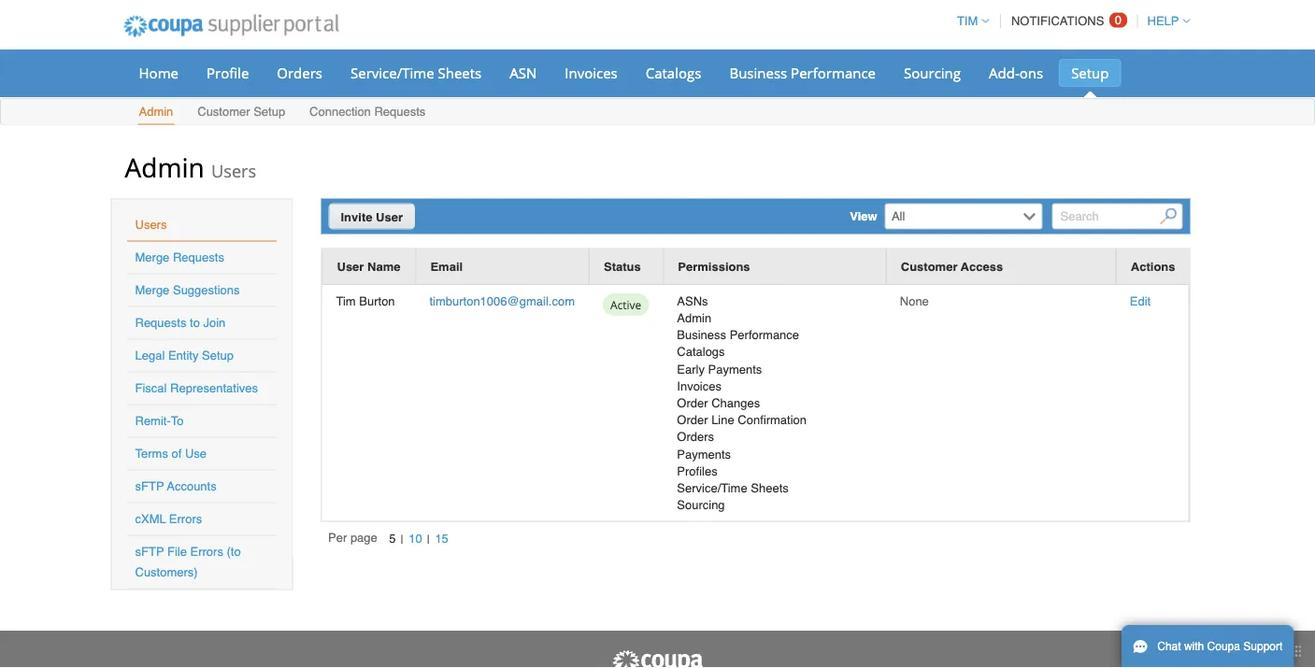 Task type: describe. For each thing, give the bounding box(es) containing it.
Search text field
[[1052, 203, 1183, 229]]

help link
[[1139, 14, 1190, 28]]

status
[[604, 260, 641, 274]]

confirmation
[[738, 413, 807, 427]]

2 | from the left
[[427, 532, 430, 546]]

service/time sheets link
[[338, 59, 494, 87]]

page
[[350, 531, 377, 545]]

admin for admin
[[139, 105, 173, 119]]

timburton1006@gmail.com link
[[429, 294, 575, 308]]

merge suggestions
[[135, 283, 240, 297]]

asns
[[677, 294, 708, 308]]

edit
[[1130, 294, 1151, 308]]

users link
[[135, 218, 167, 232]]

service/time sheets
[[350, 63, 482, 82]]

entity
[[168, 349, 199, 363]]

sftp accounts
[[135, 479, 217, 493]]

1 | from the left
[[401, 532, 404, 546]]

(to
[[227, 545, 241, 559]]

coupa
[[1207, 640, 1240, 653]]

customer setup link
[[197, 100, 286, 125]]

per
[[328, 531, 347, 545]]

to
[[171, 414, 184, 428]]

user inside invite user link
[[376, 210, 403, 224]]

terms
[[135, 447, 168, 461]]

requests for connection requests
[[374, 105, 426, 119]]

errors inside sftp file errors (to customers)
[[190, 545, 223, 559]]

per page
[[328, 531, 377, 545]]

requests to join link
[[135, 316, 226, 330]]

add-
[[989, 63, 1019, 82]]

1 vertical spatial payments
[[677, 447, 731, 461]]

cxml errors link
[[135, 512, 202, 526]]

line
[[711, 413, 734, 427]]

connection requests link
[[309, 100, 427, 125]]

cxml errors
[[135, 512, 202, 526]]

10
[[409, 532, 422, 546]]

terms of use
[[135, 447, 207, 461]]

fiscal
[[135, 381, 167, 395]]

business inside asns admin business performance catalogs early payments invoices order changes order line confirmation orders payments profiles service/time sheets sourcing
[[677, 328, 726, 342]]

profile link
[[194, 59, 261, 87]]

requests to join
[[135, 316, 226, 330]]

merge suggestions link
[[135, 283, 240, 297]]

performance inside asns admin business performance catalogs early payments invoices order changes order line confirmation orders payments profiles service/time sheets sourcing
[[730, 328, 799, 342]]

with
[[1184, 640, 1204, 653]]

customer setup
[[197, 105, 285, 119]]

business performance link
[[717, 59, 888, 87]]

customer access
[[901, 260, 1003, 274]]

fiscal representatives
[[135, 381, 258, 395]]

chat with coupa support
[[1157, 640, 1283, 653]]

0 vertical spatial errors
[[169, 512, 202, 526]]

of
[[172, 447, 182, 461]]

cxml
[[135, 512, 166, 526]]

user name button
[[337, 257, 400, 277]]

sftp file errors (to customers)
[[135, 545, 241, 579]]

user name
[[337, 260, 400, 274]]

requests for merge requests
[[173, 250, 224, 265]]

15 button
[[430, 529, 453, 549]]

legal
[[135, 349, 165, 363]]

email button
[[430, 257, 463, 277]]

chat with coupa support button
[[1122, 625, 1294, 668]]

15
[[435, 532, 448, 546]]

sourcing inside sourcing link
[[904, 63, 961, 82]]

0 vertical spatial performance
[[791, 63, 876, 82]]

0 vertical spatial payments
[[708, 362, 762, 376]]

email
[[430, 260, 463, 274]]

sftp for sftp accounts
[[135, 479, 164, 493]]

home link
[[127, 59, 191, 87]]

sftp accounts link
[[135, 479, 217, 493]]

search image
[[1160, 208, 1177, 225]]

notifications
[[1011, 14, 1104, 28]]

1 horizontal spatial setup
[[253, 105, 285, 119]]

profile
[[207, 63, 249, 82]]

to
[[190, 316, 200, 330]]

orders link
[[265, 59, 335, 87]]

active
[[610, 297, 641, 312]]

status button
[[604, 257, 641, 277]]

changes
[[711, 396, 760, 410]]

2 order from the top
[[677, 413, 708, 427]]

connection
[[309, 105, 371, 119]]

customer for customer access
[[901, 260, 958, 274]]

suggestions
[[173, 283, 240, 297]]

admin for admin users
[[125, 149, 204, 185]]

remit-to
[[135, 414, 184, 428]]

legal entity setup link
[[135, 349, 234, 363]]

invoices inside asns admin business performance catalogs early payments invoices order changes order line confirmation orders payments profiles service/time sheets sourcing
[[677, 379, 722, 393]]

invite
[[341, 210, 372, 224]]

business performance
[[729, 63, 876, 82]]

remit-
[[135, 414, 171, 428]]

0 vertical spatial orders
[[277, 63, 322, 82]]

support
[[1243, 640, 1283, 653]]

invoices inside invoices link
[[565, 63, 618, 82]]

timburton1006@gmail.com
[[429, 294, 575, 308]]

none
[[900, 294, 929, 308]]



Task type: vqa. For each thing, say whether or not it's contained in the screenshot.
navigation
yes



Task type: locate. For each thing, give the bounding box(es) containing it.
add-ons
[[989, 63, 1043, 82]]

1 vertical spatial setup
[[253, 105, 285, 119]]

performance
[[791, 63, 876, 82], [730, 328, 799, 342]]

0 vertical spatial order
[[677, 396, 708, 410]]

view
[[850, 209, 877, 223]]

asn link
[[497, 59, 549, 87]]

0 vertical spatial user
[[376, 210, 403, 224]]

early
[[677, 362, 705, 376]]

sourcing down tim link in the right of the page
[[904, 63, 961, 82]]

order
[[677, 396, 708, 410], [677, 413, 708, 427]]

0 horizontal spatial sheets
[[438, 63, 482, 82]]

admin link
[[138, 100, 174, 125]]

admin down admin link
[[125, 149, 204, 185]]

tim for tim
[[957, 14, 978, 28]]

customer inside button
[[901, 260, 958, 274]]

0 vertical spatial users
[[211, 159, 256, 182]]

1 vertical spatial requests
[[173, 250, 224, 265]]

0 horizontal spatial users
[[135, 218, 167, 232]]

1 sftp from the top
[[135, 479, 164, 493]]

burton
[[359, 294, 395, 308]]

add-ons link
[[977, 59, 1055, 87]]

2 vertical spatial admin
[[677, 311, 711, 325]]

1 horizontal spatial service/time
[[677, 481, 747, 495]]

edit link
[[1130, 294, 1151, 308]]

1 vertical spatial navigation
[[328, 529, 453, 550]]

service/time inside asns admin business performance catalogs early payments invoices order changes order line confirmation orders payments profiles service/time sheets sourcing
[[677, 481, 747, 495]]

business
[[729, 63, 787, 82], [677, 328, 726, 342]]

business down the "asns" at the top right of page
[[677, 328, 726, 342]]

service/time up connection requests
[[350, 63, 434, 82]]

5 | 10 | 15
[[389, 532, 448, 546]]

1 horizontal spatial orders
[[677, 430, 714, 444]]

1 horizontal spatial customer
[[901, 260, 958, 274]]

connection requests
[[309, 105, 426, 119]]

0 horizontal spatial service/time
[[350, 63, 434, 82]]

sftp inside sftp file errors (to customers)
[[135, 545, 164, 559]]

1 vertical spatial tim
[[336, 294, 356, 308]]

2 vertical spatial setup
[[202, 349, 234, 363]]

1 vertical spatial service/time
[[677, 481, 747, 495]]

errors down accounts
[[169, 512, 202, 526]]

users inside admin users
[[211, 159, 256, 182]]

setup link
[[1059, 59, 1121, 87]]

View text field
[[887, 204, 1019, 229]]

1 horizontal spatial business
[[729, 63, 787, 82]]

0 vertical spatial setup
[[1071, 63, 1109, 82]]

admin users
[[125, 149, 256, 185]]

tim for tim burton
[[336, 294, 356, 308]]

customer down 'profile' link
[[197, 105, 250, 119]]

0 vertical spatial requests
[[374, 105, 426, 119]]

navigation containing notifications 0
[[949, 3, 1190, 39]]

0 horizontal spatial invoices
[[565, 63, 618, 82]]

orders
[[277, 63, 322, 82], [677, 430, 714, 444]]

admin down home link
[[139, 105, 173, 119]]

| right 5
[[401, 532, 404, 546]]

merge
[[135, 250, 170, 265], [135, 283, 170, 297]]

setup down the notifications 0
[[1071, 63, 1109, 82]]

payments up profiles
[[677, 447, 731, 461]]

admin inside asns admin business performance catalogs early payments invoices order changes order line confirmation orders payments profiles service/time sheets sourcing
[[677, 311, 711, 325]]

customers)
[[135, 565, 198, 579]]

sourcing
[[904, 63, 961, 82], [677, 498, 725, 512]]

business right catalogs link
[[729, 63, 787, 82]]

0 vertical spatial tim
[[957, 14, 978, 28]]

0 vertical spatial sftp
[[135, 479, 164, 493]]

1 vertical spatial admin
[[125, 149, 204, 185]]

asn
[[510, 63, 537, 82]]

fiscal representatives link
[[135, 381, 258, 395]]

errors left the (to
[[190, 545, 223, 559]]

1 vertical spatial merge
[[135, 283, 170, 297]]

name
[[367, 260, 400, 274]]

sourcing inside asns admin business performance catalogs early payments invoices order changes order line confirmation orders payments profiles service/time sheets sourcing
[[677, 498, 725, 512]]

1 vertical spatial sourcing
[[677, 498, 725, 512]]

0 vertical spatial coupa supplier portal image
[[111, 3, 352, 50]]

1 vertical spatial customer
[[901, 260, 958, 274]]

profiles
[[677, 464, 717, 478]]

orders inside asns admin business performance catalogs early payments invoices order changes order line confirmation orders payments profiles service/time sheets sourcing
[[677, 430, 714, 444]]

notifications 0
[[1011, 13, 1122, 28]]

users down 'customer setup' link
[[211, 159, 256, 182]]

navigation
[[949, 3, 1190, 39], [328, 529, 453, 550]]

|
[[401, 532, 404, 546], [427, 532, 430, 546]]

0 vertical spatial merge
[[135, 250, 170, 265]]

merge for merge requests
[[135, 250, 170, 265]]

tim link
[[949, 14, 989, 28]]

0 horizontal spatial user
[[337, 260, 364, 274]]

ons
[[1019, 63, 1043, 82]]

5
[[389, 532, 396, 546]]

requests up suggestions
[[173, 250, 224, 265]]

admin down the "asns" at the top right of page
[[677, 311, 711, 325]]

user inside user name 'button'
[[337, 260, 364, 274]]

asns admin business performance catalogs early payments invoices order changes order line confirmation orders payments profiles service/time sheets sourcing
[[677, 294, 807, 512]]

catalogs
[[646, 63, 701, 82], [677, 345, 725, 359]]

requests
[[374, 105, 426, 119], [173, 250, 224, 265], [135, 316, 186, 330]]

0 vertical spatial catalogs
[[646, 63, 701, 82]]

0 horizontal spatial navigation
[[328, 529, 453, 550]]

merge requests
[[135, 250, 224, 265]]

2 horizontal spatial setup
[[1071, 63, 1109, 82]]

requests down service/time sheets link
[[374, 105, 426, 119]]

catalogs up early at the right bottom of the page
[[677, 345, 725, 359]]

invite user
[[341, 210, 403, 224]]

tim up sourcing link
[[957, 14, 978, 28]]

accounts
[[167, 479, 217, 493]]

sheets
[[438, 63, 482, 82], [751, 481, 789, 495]]

customer
[[197, 105, 250, 119], [901, 260, 958, 274]]

1 horizontal spatial |
[[427, 532, 430, 546]]

1 merge from the top
[[135, 250, 170, 265]]

merge requests link
[[135, 250, 224, 265]]

5 button
[[384, 529, 401, 549]]

1 vertical spatial user
[[337, 260, 364, 274]]

merge down merge requests
[[135, 283, 170, 297]]

sftp up cxml
[[135, 479, 164, 493]]

invoices link
[[553, 59, 630, 87]]

requests left to
[[135, 316, 186, 330]]

1 horizontal spatial sheets
[[751, 481, 789, 495]]

1 vertical spatial catalogs
[[677, 345, 725, 359]]

sftp file errors (to customers) link
[[135, 545, 241, 579]]

sheets inside asns admin business performance catalogs early payments invoices order changes order line confirmation orders payments profiles service/time sheets sourcing
[[751, 481, 789, 495]]

orders down line
[[677, 430, 714, 444]]

0 vertical spatial sheets
[[438, 63, 482, 82]]

invoices down early at the right bottom of the page
[[677, 379, 722, 393]]

tim burton
[[336, 294, 395, 308]]

service/time
[[350, 63, 434, 82], [677, 481, 747, 495]]

setup down join
[[202, 349, 234, 363]]

0 horizontal spatial orders
[[277, 63, 322, 82]]

invoices right 'asn'
[[565, 63, 618, 82]]

setup down orders link
[[253, 105, 285, 119]]

0 vertical spatial sourcing
[[904, 63, 961, 82]]

sourcing down profiles
[[677, 498, 725, 512]]

sheets left 'asn'
[[438, 63, 482, 82]]

0 horizontal spatial customer
[[197, 105, 250, 119]]

customer for customer setup
[[197, 105, 250, 119]]

orders up connection
[[277, 63, 322, 82]]

1 horizontal spatial users
[[211, 159, 256, 182]]

active button
[[603, 293, 649, 321]]

1 vertical spatial invoices
[[677, 379, 722, 393]]

0 horizontal spatial tim
[[336, 294, 356, 308]]

sheets down confirmation
[[751, 481, 789, 495]]

1 vertical spatial coupa supplier portal image
[[611, 650, 704, 668]]

sftp up customers)
[[135, 545, 164, 559]]

catalogs link
[[633, 59, 714, 87]]

tim
[[957, 14, 978, 28], [336, 294, 356, 308]]

1 vertical spatial sftp
[[135, 545, 164, 559]]

1 vertical spatial order
[[677, 413, 708, 427]]

2 sftp from the top
[[135, 545, 164, 559]]

10 button
[[404, 529, 427, 549]]

0 vertical spatial invoices
[[565, 63, 618, 82]]

user left name
[[337, 260, 364, 274]]

0 horizontal spatial coupa supplier portal image
[[111, 3, 352, 50]]

1 order from the top
[[677, 396, 708, 410]]

0 vertical spatial service/time
[[350, 63, 434, 82]]

order down early at the right bottom of the page
[[677, 396, 708, 410]]

1 vertical spatial performance
[[730, 328, 799, 342]]

0 vertical spatial business
[[729, 63, 787, 82]]

1 vertical spatial errors
[[190, 545, 223, 559]]

1 horizontal spatial navigation
[[949, 3, 1190, 39]]

permissions button
[[678, 257, 750, 277]]

invite user link
[[329, 203, 415, 229]]

sftp for sftp file errors (to customers)
[[135, 545, 164, 559]]

sourcing link
[[892, 59, 973, 87]]

tim left burton
[[336, 294, 356, 308]]

user
[[376, 210, 403, 224], [337, 260, 364, 274]]

navigation containing per page
[[328, 529, 453, 550]]

1 vertical spatial orders
[[677, 430, 714, 444]]

0 horizontal spatial |
[[401, 532, 404, 546]]

0 vertical spatial navigation
[[949, 3, 1190, 39]]

1 vertical spatial sheets
[[751, 481, 789, 495]]

0 vertical spatial customer
[[197, 105, 250, 119]]

access
[[961, 260, 1003, 274]]

customer up none
[[901, 260, 958, 274]]

payments up changes
[[708, 362, 762, 376]]

catalogs inside asns admin business performance catalogs early payments invoices order changes order line confirmation orders payments profiles service/time sheets sourcing
[[677, 345, 725, 359]]

remit-to link
[[135, 414, 184, 428]]

1 vertical spatial business
[[677, 328, 726, 342]]

1 horizontal spatial tim
[[957, 14, 978, 28]]

0 horizontal spatial sourcing
[[677, 498, 725, 512]]

permissions
[[678, 260, 750, 274]]

help
[[1147, 14, 1179, 28]]

0 horizontal spatial business
[[677, 328, 726, 342]]

users
[[211, 159, 256, 182], [135, 218, 167, 232]]

1 horizontal spatial sourcing
[[904, 63, 961, 82]]

catalogs right invoices link
[[646, 63, 701, 82]]

1 horizontal spatial coupa supplier portal image
[[611, 650, 704, 668]]

service/time down profiles
[[677, 481, 747, 495]]

merge for merge suggestions
[[135, 283, 170, 297]]

1 horizontal spatial invoices
[[677, 379, 722, 393]]

users up merge requests link
[[135, 218, 167, 232]]

coupa supplier portal image
[[111, 3, 352, 50], [611, 650, 704, 668]]

1 vertical spatial users
[[135, 218, 167, 232]]

0 horizontal spatial setup
[[202, 349, 234, 363]]

merge down "users" link in the top left of the page
[[135, 250, 170, 265]]

user right invite
[[376, 210, 403, 224]]

2 merge from the top
[[135, 283, 170, 297]]

2 vertical spatial requests
[[135, 316, 186, 330]]

actions
[[1131, 259, 1175, 273]]

0 vertical spatial admin
[[139, 105, 173, 119]]

chat
[[1157, 640, 1181, 653]]

1 horizontal spatial user
[[376, 210, 403, 224]]

| right 10
[[427, 532, 430, 546]]

order left line
[[677, 413, 708, 427]]

admin
[[139, 105, 173, 119], [125, 149, 204, 185], [677, 311, 711, 325]]



